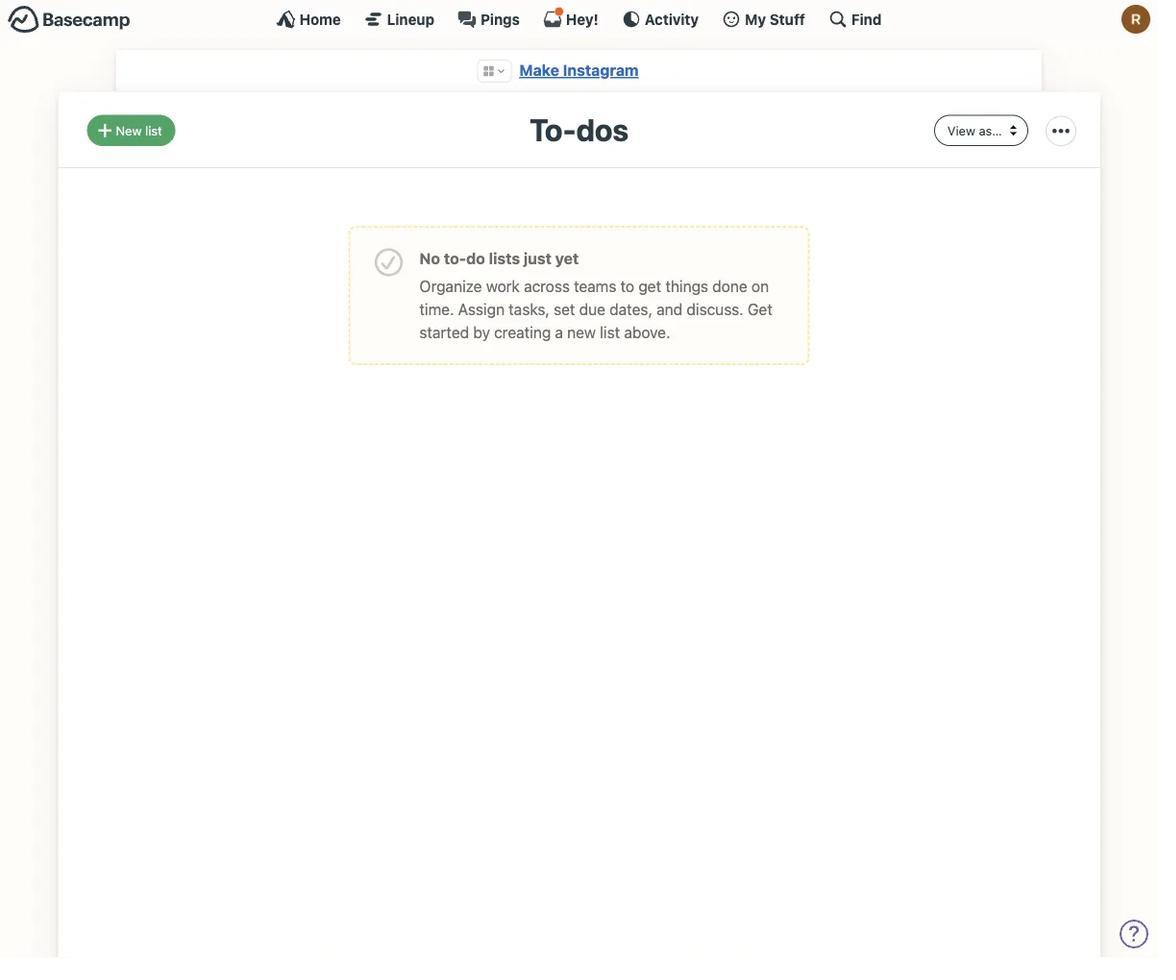 Task type: vqa. For each thing, say whether or not it's contained in the screenshot.
'use a to-do list template...'
no



Task type: locate. For each thing, give the bounding box(es) containing it.
find
[[852, 11, 882, 27]]

work
[[486, 277, 520, 295]]

discuss.
[[687, 300, 744, 319]]

0 horizontal spatial list
[[145, 123, 162, 137]]

list
[[145, 123, 162, 137], [600, 323, 620, 342]]

just
[[524, 249, 552, 268]]

new list link
[[87, 115, 176, 146]]

get
[[748, 300, 773, 319]]

my stuff
[[745, 11, 806, 27]]

switch accounts image
[[8, 5, 131, 35]]

to-dos
[[530, 111, 629, 147]]

as…
[[979, 123, 1003, 137]]

to-
[[444, 249, 466, 268]]

to-
[[530, 111, 576, 147]]

by
[[473, 323, 490, 342]]

dates,
[[610, 300, 653, 319]]

0 vertical spatial list
[[145, 123, 162, 137]]

a
[[555, 323, 563, 342]]

new
[[116, 123, 142, 137]]

yet
[[555, 249, 579, 268]]

view
[[948, 123, 976, 137]]

teams
[[574, 277, 617, 295]]

make
[[520, 61, 559, 79]]

activity
[[645, 11, 699, 27]]

no
[[420, 249, 440, 268]]

make instagram
[[520, 61, 639, 79]]

ruby image
[[1122, 5, 1151, 34]]

no to-do lists just yet organize work across teams to get things done on time. assign tasks, set due dates, and discuss. get started by creating a new list above.
[[420, 249, 773, 342]]

new list
[[116, 123, 162, 137]]

hey!
[[566, 11, 599, 27]]

creating
[[494, 323, 551, 342]]

my stuff button
[[722, 10, 806, 29]]

set
[[554, 300, 575, 319]]

new
[[567, 323, 596, 342]]

due
[[579, 300, 606, 319]]

above.
[[624, 323, 671, 342]]

lineup link
[[364, 10, 435, 29]]

and
[[657, 300, 683, 319]]

make instagram link
[[520, 61, 639, 79]]

on
[[752, 277, 769, 295]]

to
[[621, 277, 635, 295]]

lists
[[489, 249, 520, 268]]

1 horizontal spatial list
[[600, 323, 620, 342]]

1 vertical spatial list
[[600, 323, 620, 342]]

home
[[300, 11, 341, 27]]



Task type: describe. For each thing, give the bounding box(es) containing it.
view as… button
[[934, 115, 1029, 146]]

stuff
[[770, 11, 806, 27]]

assign
[[458, 300, 505, 319]]

pings
[[481, 11, 520, 27]]

organize
[[420, 277, 482, 295]]

view as…
[[948, 123, 1003, 137]]

hey! button
[[543, 7, 599, 29]]

get
[[639, 277, 662, 295]]

activity link
[[622, 10, 699, 29]]

my
[[745, 11, 766, 27]]

done
[[713, 277, 748, 295]]

instagram
[[563, 61, 639, 79]]

lineup
[[387, 11, 435, 27]]

tasks,
[[509, 300, 550, 319]]

things
[[666, 277, 709, 295]]

main element
[[0, 0, 1159, 37]]

across
[[524, 277, 570, 295]]

home link
[[277, 10, 341, 29]]

pings button
[[458, 10, 520, 29]]

dos
[[576, 111, 629, 147]]

list inside no to-do lists just yet organize work across teams to get things done on time. assign tasks, set due dates, and discuss. get started by creating a new list above.
[[600, 323, 620, 342]]

time.
[[420, 300, 454, 319]]

started
[[420, 323, 469, 342]]

find button
[[829, 10, 882, 29]]

do
[[466, 249, 485, 268]]



